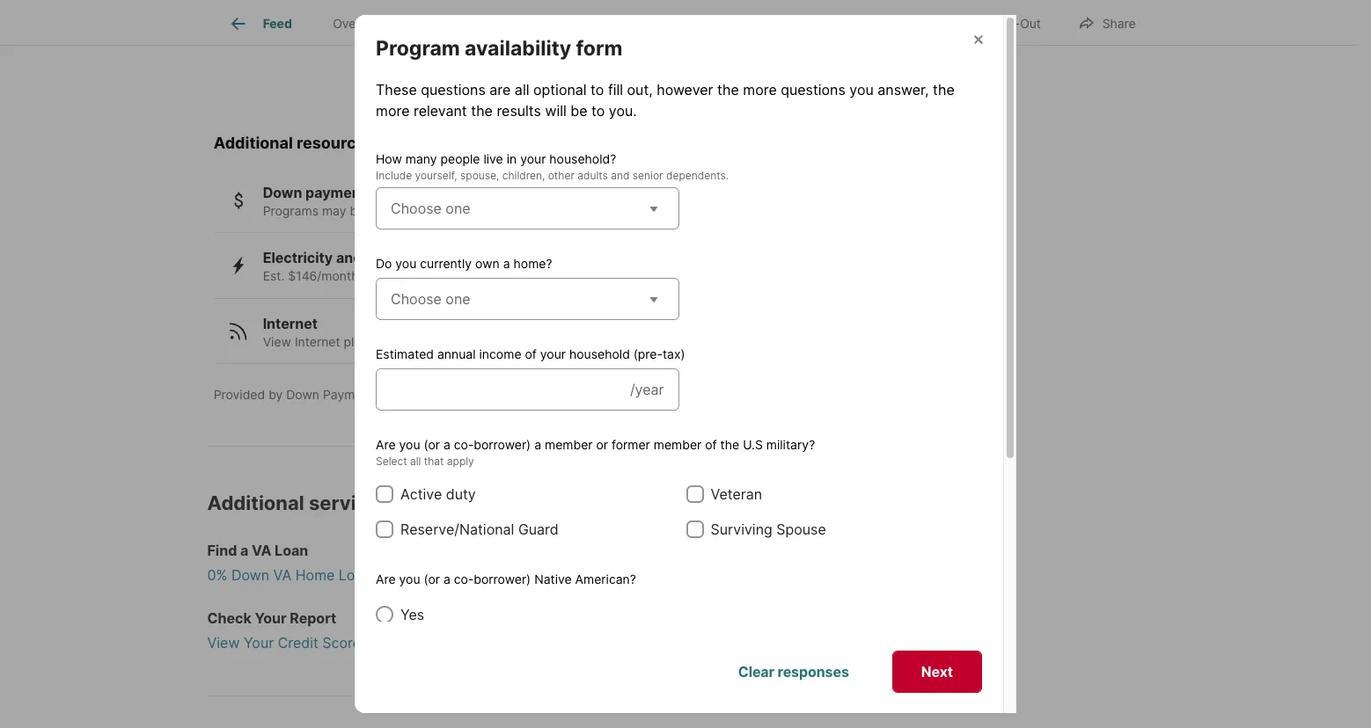 Task type: vqa. For each thing, say whether or not it's contained in the screenshot.
View
yes



Task type: locate. For each thing, give the bounding box(es) containing it.
a down allconnect
[[534, 437, 541, 452]]

of right "income"
[[525, 346, 537, 361]]

your up children,
[[520, 151, 546, 166]]

provided by down payment resource, wattbuy, and allconnect
[[214, 388, 583, 403]]

household?
[[550, 151, 616, 166]]

va down loan
[[273, 567, 292, 585]]

Yes radio
[[376, 606, 394, 624]]

reserve/national
[[401, 521, 514, 538]]

more down year.
[[743, 81, 777, 98]]

sale
[[562, 16, 587, 31]]

x-
[[1008, 15, 1020, 30]]

are up active duty option
[[376, 437, 396, 452]]

1 vertical spatial va
[[273, 567, 292, 585]]

electricity and solar est. $146/month, save                  $146 with rooftop solar
[[263, 249, 532, 284]]

yourself,
[[415, 169, 457, 182]]

many
[[406, 151, 437, 166]]

borrower) down "wattbuy," in the left of the page
[[474, 437, 531, 452]]

(or for are you (or a co-borrower) native american?
[[424, 572, 440, 587]]

tab list containing feed
[[207, 0, 785, 45]]

0 vertical spatial more
[[743, 81, 777, 98]]

and
[[611, 169, 630, 182], [336, 249, 362, 267], [378, 334, 400, 349], [494, 388, 516, 403]]

borrower)
[[474, 437, 531, 452], [474, 572, 531, 587]]

1 are from the top
[[376, 437, 396, 452]]

1 vertical spatial down
[[286, 388, 320, 403]]

and right adults
[[611, 169, 630, 182]]

and inside the electricity and solar est. $146/month, save                  $146 with rooftop solar
[[336, 249, 362, 267]]

tax
[[602, 16, 620, 31]]

1 vertical spatial additional
[[207, 492, 304, 515]]

these questions are all optional to fill out, however the more questions you answer, the more relevant the results will be to you.
[[376, 81, 955, 119]]

1 vertical spatial choose one
[[391, 290, 471, 308]]

member right 'former'
[[654, 437, 702, 452]]

1 one from the top
[[446, 199, 471, 217]]

1 vertical spatial one
[[446, 290, 471, 308]]

1 horizontal spatial view
[[263, 334, 291, 349]]

all
[[515, 81, 529, 98], [410, 455, 421, 468], [410, 701, 421, 714]]

are
[[376, 437, 396, 452], [376, 572, 396, 587]]

more right "learn"
[[463, 203, 494, 218]]

choose one down with
[[391, 290, 471, 308]]

0 vertical spatial one
[[446, 199, 471, 217]]

2 questions from the left
[[781, 81, 846, 98]]

1 vertical spatial your
[[244, 635, 274, 653]]

tooltip
[[535, 0, 1176, 116]]

resource,
[[377, 388, 435, 403]]

services
[[309, 492, 390, 515]]

choose
[[391, 199, 442, 217], [391, 290, 442, 308]]

select up active duty option
[[376, 455, 407, 468]]

more inside "down payment assistance programs may be available. learn more"
[[463, 203, 494, 218]]

surviving spouse
[[711, 521, 826, 538]]

0 vertical spatial view
[[263, 334, 291, 349]]

0 vertical spatial be
[[571, 102, 588, 119]]

compare
[[759, 64, 814, 79]]

dependents.
[[666, 169, 729, 182]]

sale & tax history tab
[[542, 3, 684, 45]]

borrower) inside are you (or a co-borrower) a member or former member of the u.s military? select all that apply
[[474, 437, 531, 452]]

one down spouse,
[[446, 199, 471, 217]]

co- down the reserve/national
[[454, 572, 474, 587]]

or
[[596, 437, 608, 452]]

(or right get
[[424, 572, 440, 587]]

internet view internet plans and providers available for this home
[[263, 315, 593, 349]]

are you (or a co-borrower) native american?
[[376, 572, 636, 587]]

1 apply from the top
[[447, 455, 474, 468]]

down
[[263, 184, 302, 201], [286, 388, 320, 403], [232, 567, 269, 585]]

select all that apply
[[376, 701, 474, 714]]

$350
[[671, 64, 702, 79]]

co-
[[454, 437, 474, 452], [454, 572, 474, 587]]

0 vertical spatial borrower)
[[474, 437, 531, 452]]

(or up active duty on the left bottom of page
[[424, 437, 440, 452]]

guard
[[518, 521, 559, 538]]

you for are you (or a co-borrower) native american?
[[399, 572, 420, 587]]

additional up programs
[[214, 134, 293, 153]]

availability
[[465, 36, 571, 60]]

0 vertical spatial additional
[[214, 134, 293, 153]]

1 horizontal spatial of
[[655, 64, 667, 79]]

out
[[1020, 15, 1041, 30]]

view inside internet view internet plans and providers available for this home
[[263, 334, 291, 349]]

u.s
[[743, 437, 763, 452]]

1 vertical spatial view
[[207, 635, 240, 653]]

0 vertical spatial to
[[591, 81, 604, 98]]

tab list
[[207, 0, 785, 45]]

additional for additional services
[[207, 492, 304, 515]]

0 vertical spatial your
[[520, 151, 546, 166]]

0 horizontal spatial of
[[525, 346, 537, 361]]

2 vertical spatial more
[[463, 203, 494, 218]]

you inside are you (or a co-borrower) a member or former member of the u.s military? select all that apply
[[399, 437, 420, 452]]

do you currently own a home?
[[376, 256, 552, 271]]

questions down compare
[[781, 81, 846, 98]]

program availability form dialog
[[355, 15, 1017, 729]]

1 vertical spatial internet
[[295, 334, 340, 349]]

0 vertical spatial choose one
[[391, 199, 471, 217]]

1 horizontal spatial member
[[654, 437, 702, 452]]

of left $350
[[655, 64, 667, 79]]

you left the answer,
[[850, 81, 874, 98]]

property details
[[429, 16, 521, 31]]

out,
[[627, 81, 653, 98]]

down up programs
[[263, 184, 302, 201]]

internet left plans
[[295, 334, 340, 349]]

1 vertical spatial borrower)
[[474, 572, 531, 587]]

co- inside are you (or a co-borrower) a member or former member of the u.s military? select all that apply
[[454, 437, 474, 452]]

get
[[387, 567, 410, 585]]

co- down "wattbuy," in the left of the page
[[454, 437, 474, 452]]

a right find
[[240, 542, 249, 560]]

your down check
[[244, 635, 274, 653]]

property details tab
[[408, 3, 542, 45]]

x-out
[[1008, 15, 1041, 30]]

per
[[705, 64, 724, 79]]

1 vertical spatial are
[[376, 572, 396, 587]]

to left you.
[[592, 102, 605, 119]]

1 member from the left
[[545, 437, 593, 452]]

the down are
[[471, 102, 493, 119]]

1 vertical spatial co-
[[454, 572, 474, 587]]

report
[[290, 610, 337, 628]]

0 vertical spatial co-
[[454, 437, 474, 452]]

more down these
[[376, 102, 410, 119]]

1 (or from the top
[[424, 437, 440, 452]]

all inside these questions are all optional to fill out, however the more questions you answer, the more relevant the results will be to you.
[[515, 81, 529, 98]]

2 are from the top
[[376, 572, 396, 587]]

2 vertical spatial of
[[705, 437, 717, 452]]

0 horizontal spatial view
[[207, 635, 240, 653]]

0 vertical spatial that
[[424, 455, 444, 468]]

spouse
[[777, 521, 826, 538]]

2 one from the top
[[446, 290, 471, 308]]

0 vertical spatial internet
[[263, 315, 318, 333]]

quote
[[414, 567, 455, 585]]

program availability form element
[[376, 15, 644, 61]]

view inside check your report view your credit score
[[207, 635, 240, 653]]

home
[[296, 567, 335, 585]]

1 vertical spatial that
[[424, 701, 444, 714]]

1 vertical spatial apply
[[447, 701, 474, 714]]

your
[[255, 610, 287, 628], [244, 635, 274, 653]]

be right may
[[350, 203, 365, 218]]

save
[[366, 269, 393, 284]]

an
[[808, 49, 823, 64]]

va left loan
[[252, 542, 272, 560]]

will
[[545, 102, 567, 119]]

to left 'fill'
[[591, 81, 604, 98]]

internet down est.
[[263, 315, 318, 333]]

native
[[534, 572, 572, 587]]

that inside are you (or a co-borrower) a member or former member of the u.s military? select all that apply
[[424, 455, 444, 468]]

0 vertical spatial are
[[376, 437, 396, 452]]

1 co- from the top
[[454, 437, 474, 452]]

2 horizontal spatial of
[[705, 437, 717, 452]]

member left or
[[545, 437, 593, 452]]

a right own
[[503, 256, 510, 271]]

overview
[[333, 16, 388, 31]]

are for are you (or a co-borrower) native american?
[[376, 572, 396, 587]]

military?
[[767, 437, 815, 452]]

and up $146/month,
[[336, 249, 362, 267]]

additional up find
[[207, 492, 304, 515]]

Reserve/National Guard checkbox
[[376, 521, 394, 538]]

1 vertical spatial be
[[350, 203, 365, 218]]

view up by
[[263, 334, 291, 349]]

0 horizontal spatial more
[[376, 102, 410, 119]]

0 vertical spatial all
[[515, 81, 529, 98]]

you
[[850, 81, 874, 98], [396, 256, 417, 271], [399, 437, 420, 452], [399, 572, 420, 587]]

1 horizontal spatial solar
[[503, 269, 532, 284]]

1 borrower) from the top
[[474, 437, 531, 452]]

optional
[[533, 81, 587, 98]]

2 borrower) from the top
[[474, 572, 531, 587]]

borrower) left native
[[474, 572, 531, 587]]

be
[[571, 102, 588, 119], [350, 203, 365, 218]]

the
[[717, 81, 739, 98], [933, 81, 955, 98], [471, 102, 493, 119], [721, 437, 740, 452]]

co- for a
[[454, 437, 474, 452]]

solar up save
[[365, 249, 400, 267]]

of inside policygenius has saved customers an average of $350 per year.
[[655, 64, 667, 79]]

co- for native
[[454, 572, 474, 587]]

include
[[376, 169, 412, 182]]

0 vertical spatial apply
[[447, 455, 474, 468]]

/year
[[630, 381, 664, 398]]

0% down va home loans: get quote link
[[207, 565, 859, 587]]

be inside these questions are all optional to fill out, however the more questions you answer, the more relevant the results will be to you.
[[571, 102, 588, 119]]

1 horizontal spatial more
[[463, 203, 494, 218]]

schools
[[704, 16, 750, 31]]

select down no radio
[[376, 701, 407, 714]]

down inside find a va loan 0% down va home loans: get quote
[[232, 567, 269, 585]]

has
[[682, 49, 702, 64]]

the down year.
[[717, 81, 739, 98]]

you up yes
[[399, 572, 420, 587]]

1 vertical spatial select
[[376, 701, 407, 714]]

0 horizontal spatial questions
[[421, 81, 486, 98]]

and right plans
[[378, 334, 400, 349]]

and right "wattbuy," in the left of the page
[[494, 388, 516, 403]]

0 vertical spatial down
[[263, 184, 302, 201]]

1 that from the top
[[424, 455, 444, 468]]

2 co- from the top
[[454, 572, 474, 587]]

1 vertical spatial (or
[[424, 572, 440, 587]]

the left 'u.s'
[[721, 437, 740, 452]]

down right 0%
[[232, 567, 269, 585]]

0 horizontal spatial va
[[252, 542, 272, 560]]

are inside are you (or a co-borrower) a member or former member of the u.s military? select all that apply
[[376, 437, 396, 452]]

1 vertical spatial choose
[[391, 290, 442, 308]]

0 vertical spatial solar
[[365, 249, 400, 267]]

0 vertical spatial (or
[[424, 437, 440, 452]]

0 vertical spatial va
[[252, 542, 272, 560]]

1 horizontal spatial questions
[[781, 81, 846, 98]]

you down the resource,
[[399, 437, 420, 452]]

of left 'u.s'
[[705, 437, 717, 452]]

1 select from the top
[[376, 455, 407, 468]]

1 horizontal spatial be
[[571, 102, 588, 119]]

home
[[560, 334, 593, 349]]

clear responses
[[738, 663, 849, 681]]

1 vertical spatial all
[[410, 455, 421, 468]]

tooltip containing policygenius has saved customers an average of $350 per year.
[[535, 0, 1176, 116]]

are up yes option at the bottom left
[[376, 572, 396, 587]]

you for are you (or a co-borrower) a member or former member of the u.s military? select all that apply
[[399, 437, 420, 452]]

2 (or from the top
[[424, 572, 440, 587]]

0 horizontal spatial be
[[350, 203, 365, 218]]

internet
[[263, 315, 318, 333], [295, 334, 340, 349]]

choose down $146
[[391, 290, 442, 308]]

additional
[[214, 134, 293, 153], [207, 492, 304, 515]]

your
[[520, 151, 546, 166], [540, 346, 566, 361]]

1 horizontal spatial va
[[273, 567, 292, 585]]

0 vertical spatial choose
[[391, 199, 442, 217]]

solar right own
[[503, 269, 532, 284]]

view down check
[[207, 635, 240, 653]]

assistance
[[369, 184, 444, 201]]

0 horizontal spatial member
[[545, 437, 593, 452]]

payment
[[323, 388, 374, 403]]

1 vertical spatial of
[[525, 346, 537, 361]]

2 member from the left
[[654, 437, 702, 452]]

0 vertical spatial select
[[376, 455, 407, 468]]

your up the 'credit'
[[255, 610, 287, 628]]

veteran
[[711, 486, 763, 503]]

0 vertical spatial of
[[655, 64, 667, 79]]

one down with
[[446, 290, 471, 308]]

your right for
[[540, 346, 566, 361]]

down right by
[[286, 388, 320, 403]]

choose one down the yourself,
[[391, 199, 471, 217]]

questions up relevant
[[421, 81, 486, 98]]

be right will
[[571, 102, 588, 119]]

provided
[[214, 388, 265, 403]]

you right do
[[396, 256, 417, 271]]

of
[[655, 64, 667, 79], [525, 346, 537, 361], [705, 437, 717, 452]]

customers
[[744, 49, 805, 64]]

program availability form
[[376, 36, 623, 60]]

view
[[263, 334, 291, 349], [207, 635, 240, 653]]

2 vertical spatial down
[[232, 567, 269, 585]]

choose down the yourself,
[[391, 199, 442, 217]]

(or inside are you (or a co-borrower) a member or former member of the u.s military? select all that apply
[[424, 437, 440, 452]]

1 questions from the left
[[421, 81, 486, 98]]

history
[[623, 16, 663, 31]]



Task type: describe. For each thing, give the bounding box(es) containing it.
lightbulb icon image
[[556, 49, 591, 84]]

1 vertical spatial to
[[592, 102, 605, 119]]

the inside are you (or a co-borrower) a member or former member of the u.s military? select all that apply
[[721, 437, 740, 452]]

schools tab
[[684, 3, 770, 45]]

apply inside are you (or a co-borrower) a member or former member of the u.s military? select all that apply
[[447, 455, 474, 468]]

est.
[[263, 269, 285, 284]]

annual
[[437, 346, 476, 361]]

people
[[441, 151, 480, 166]]

loan
[[275, 542, 308, 560]]

a right get
[[444, 572, 451, 587]]

additional resources
[[214, 134, 374, 153]]

duty
[[446, 486, 476, 503]]

all inside are you (or a co-borrower) a member or former member of the u.s military? select all that apply
[[410, 455, 421, 468]]

learn
[[426, 203, 460, 218]]

available
[[462, 334, 513, 349]]

1 choose from the top
[[391, 199, 442, 217]]

Veteran checkbox
[[686, 486, 704, 503]]

$146/month,
[[288, 269, 362, 284]]

learn more link
[[426, 203, 494, 218]]

$146
[[396, 269, 425, 284]]

2 choose from the top
[[391, 290, 442, 308]]

2 choose one from the top
[[391, 290, 471, 308]]

down payment assistance programs may be available. learn more
[[263, 184, 494, 218]]

own
[[475, 256, 500, 271]]

this
[[536, 334, 557, 349]]

how
[[376, 151, 402, 166]]

are
[[490, 81, 511, 98]]

year.
[[728, 64, 756, 79]]

borrower) for a
[[474, 437, 531, 452]]

results
[[497, 102, 541, 119]]

find a va loan 0% down va home loans: get quote
[[207, 542, 455, 585]]

quotes
[[668, 80, 712, 95]]

your inside how many people live in your household? include yourself, spouse, children, other adults and senior dependents.
[[520, 151, 546, 166]]

surviving
[[711, 521, 773, 538]]

you inside these questions are all optional to fill out, however the more questions you answer, the more relevant the results will be to you.
[[850, 81, 874, 98]]

feed link
[[228, 13, 292, 34]]

do
[[376, 256, 392, 271]]

live
[[484, 151, 503, 166]]

Surviving Spouse checkbox
[[686, 521, 704, 538]]

0 horizontal spatial solar
[[365, 249, 400, 267]]

(or for are you (or a co-borrower) a member or former member of the u.s military? select all that apply
[[424, 437, 440, 452]]

2 horizontal spatial more
[[743, 81, 777, 98]]

rooftop
[[457, 269, 500, 284]]

the right the answer,
[[933, 81, 955, 98]]

relevant
[[414, 102, 467, 119]]

and inside internet view internet plans and providers available for this home
[[378, 334, 400, 349]]

overview tab
[[313, 3, 408, 45]]

estimated
[[376, 346, 434, 361]]

a inside find a va loan 0% down va home loans: get quote
[[240, 542, 249, 560]]

find
[[207, 542, 237, 560]]

american?
[[575, 572, 636, 587]]

lightbulb icon element
[[556, 49, 605, 95]]

in
[[507, 151, 517, 166]]

0%
[[207, 567, 228, 585]]

responses
[[778, 663, 849, 681]]

allconnect
[[519, 388, 583, 403]]

down inside "down payment assistance programs may be available. learn more"
[[263, 184, 302, 201]]

clear
[[738, 663, 775, 681]]

1 vertical spatial your
[[540, 346, 566, 361]]

No radio
[[376, 641, 394, 659]]

favorite
[[900, 15, 946, 30]]

resources
[[297, 134, 374, 153]]

active duty
[[401, 486, 476, 503]]

2 that from the top
[[424, 701, 444, 714]]

former
[[612, 437, 650, 452]]

Active duty checkbox
[[376, 486, 394, 503]]

credit
[[278, 635, 319, 653]]

be inside "down payment assistance programs may be available. learn more"
[[350, 203, 365, 218]]

2 select from the top
[[376, 701, 407, 714]]

program
[[376, 36, 460, 60]]

property
[[429, 16, 479, 31]]

average
[[605, 64, 652, 79]]

you.
[[609, 102, 637, 119]]

policygenius has saved customers an average of $350 per year.
[[605, 49, 823, 79]]

view your credit score link
[[207, 633, 859, 654]]

senior
[[633, 169, 663, 182]]

clear responses button
[[709, 651, 878, 693]]

1 vertical spatial more
[[376, 102, 410, 119]]

children,
[[502, 169, 545, 182]]

borrower) for native
[[474, 572, 531, 587]]

payment
[[306, 184, 366, 201]]

yes
[[401, 606, 424, 624]]

with
[[429, 269, 454, 284]]

1 vertical spatial solar
[[503, 269, 532, 284]]

home?
[[514, 256, 552, 271]]

additional for additional resources
[[214, 134, 293, 153]]

spouse,
[[460, 169, 499, 182]]

wattbuy,
[[439, 388, 491, 403]]

these
[[376, 81, 417, 98]]

policygenius
[[605, 49, 678, 64]]

a up active duty on the left bottom of page
[[444, 437, 451, 452]]

favorite button
[[860, 4, 961, 40]]

are for are you (or a co-borrower) a member or former member of the u.s military? select all that apply
[[376, 437, 396, 452]]

plans
[[344, 334, 375, 349]]

compare insurance quotes
[[605, 64, 814, 95]]

additional services
[[207, 492, 390, 515]]

programs
[[263, 203, 319, 218]]

details
[[483, 16, 521, 31]]

household
[[570, 346, 630, 361]]

how many people live in your household? include yourself, spouse, children, other adults and senior dependents.
[[376, 151, 729, 182]]

may
[[322, 203, 346, 218]]

0 vertical spatial your
[[255, 610, 287, 628]]

2 vertical spatial all
[[410, 701, 421, 714]]

adults
[[578, 169, 608, 182]]

1 choose one from the top
[[391, 199, 471, 217]]

you for do you currently own a home?
[[396, 256, 417, 271]]

loans:
[[339, 567, 383, 585]]

(pre-
[[634, 346, 663, 361]]

other
[[548, 169, 575, 182]]

&
[[590, 16, 598, 31]]

tax)
[[663, 346, 685, 361]]

select inside are you (or a co-borrower) a member or former member of the u.s military? select all that apply
[[376, 455, 407, 468]]

and inside how many people live in your household? include yourself, spouse, children, other adults and senior dependents.
[[611, 169, 630, 182]]

share
[[1103, 15, 1136, 30]]

next
[[922, 663, 953, 681]]

saved
[[706, 49, 740, 64]]

of inside are you (or a co-borrower) a member or former member of the u.s military? select all that apply
[[705, 437, 717, 452]]

2 apply from the top
[[447, 701, 474, 714]]

insurance
[[605, 80, 665, 95]]



